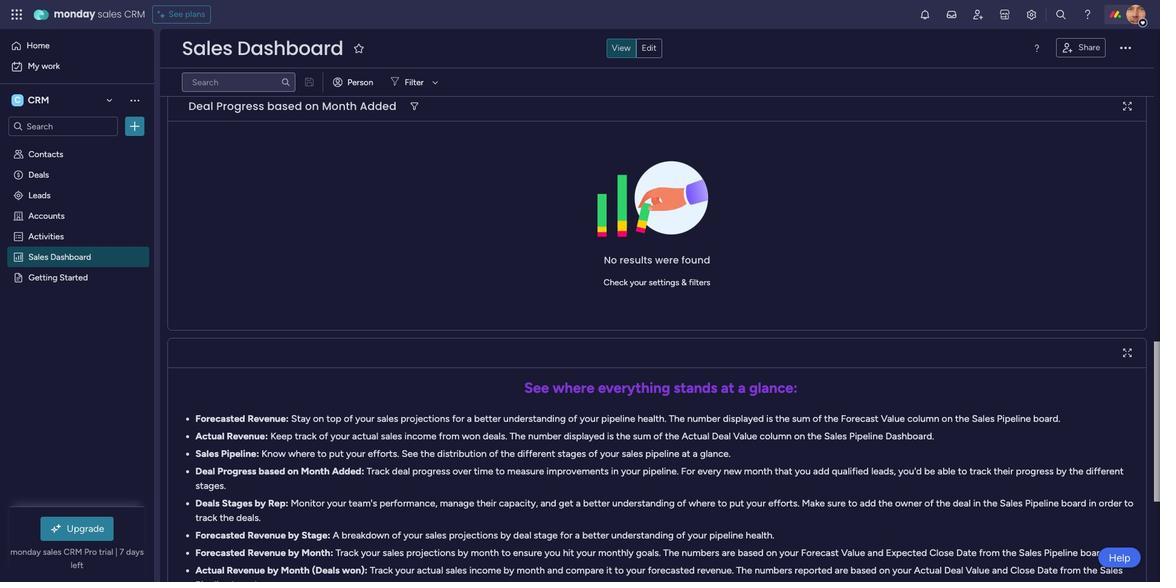 Task type: describe. For each thing, give the bounding box(es) containing it.
forecasted revenue by stage: a breakdown of your sales projections by deal stage for a better understanding of your pipeline health. forecasted revenue by month: track your sales projections by month to ensure you hit your monthly goals. the numbers are based on your forecast value and expected close date from the sales pipeline board.
[[196, 530, 1108, 559]]

my work link
[[7, 57, 147, 76]]

your inside the track deal progress over time to measure improvements in your pipeline. for every new month that you add qualified leads, you'd be able to track their progress by the different stages.
[[622, 466, 641, 477]]

by down manage
[[458, 547, 469, 559]]

1 vertical spatial displayed
[[564, 430, 605, 442]]

forecast inside forecasted revenue by stage: a breakdown of your sales projections by deal stage for a better understanding of your pipeline health. forecasted revenue by month: track your sales projections by month to ensure you hit your monthly goals. the numbers are based on your forecast value and expected close date from the sales pipeline board.
[[802, 547, 839, 559]]

|
[[115, 547, 118, 557]]

2 horizontal spatial in
[[1090, 498, 1097, 509]]

by down capacity,
[[501, 530, 511, 541]]

goals.
[[637, 547, 661, 559]]

to right the time
[[496, 466, 505, 477]]

crm inside workspace selection element
[[28, 94, 49, 106]]

order
[[1100, 498, 1123, 509]]

to right order
[[1125, 498, 1134, 509]]

deals for deals stages by rep:
[[196, 498, 220, 509]]

help image
[[1082, 8, 1094, 21]]

monday sales crm pro trial |
[[10, 547, 120, 557]]

you'd
[[899, 466, 923, 477]]

monitor your team's performance, manage their capacity, and get a better understanding of where to put your efforts. make sure to add the owner of the deal in the sales pipeline board in order to track the deals.
[[196, 498, 1137, 524]]

understanding inside forecasted revenue by stage: a breakdown of your sales projections by deal stage for a better understanding of your pipeline health. forecasted revenue by month: track your sales projections by month to ensure you hit your monthly goals. the numbers are based on your forecast value and expected close date from the sales pipeline board.
[[612, 530, 674, 541]]

added
[[360, 99, 397, 114]]

emails settings image
[[1026, 8, 1038, 21]]

1 vertical spatial sum
[[633, 430, 651, 442]]

see inside forecasted revenue: stay on top of your sales projections for a better understanding of your pipeline health. the number displayed is the sum of the forecast value column on the sales pipeline board. actual revenue: keep track of your actual sales income from won deals. the number displayed is the sum of the actual deal value column on the sales pipeline dashboard. sales pipeline: know where to put your efforts. see the distribution of the different stages of your sales pipeline at a glance.
[[402, 448, 418, 460]]

view
[[612, 43, 631, 53]]

the inside the track deal progress over time to measure improvements in your pipeline. for every new month that you add qualified leads, you'd be able to track their progress by the different stages.
[[1070, 466, 1084, 477]]

month inside track your actual sales income by month and compare it to your forecasted revenue. the numbers reported are based on your actual deal value and close date from the sales pipeline board.
[[517, 565, 545, 576]]

started
[[60, 272, 88, 282]]

reported
[[795, 565, 833, 576]]

distribution
[[437, 448, 487, 460]]

the down see where everything stands at a glance:
[[669, 413, 685, 424]]

for
[[682, 466, 696, 477]]

that
[[775, 466, 793, 477]]

forecasted revenue: stay on top of your sales projections for a better understanding of your pipeline health. the number displayed is the sum of the forecast value column on the sales pipeline board. actual revenue: keep track of your actual sales income from won deals. the number displayed is the sum of the actual deal value column on the sales pipeline dashboard. sales pipeline: know where to put your efforts. see the distribution of the different stages of your sales pipeline at a glance.
[[196, 413, 1061, 460]]

0 vertical spatial at
[[721, 379, 735, 397]]

1 vertical spatial projections
[[449, 530, 498, 541]]

on inside forecasted revenue by stage: a breakdown of your sales projections by deal stage for a better understanding of your pipeline health. forecasted revenue by month: track your sales projections by month to ensure you hit your monthly goals. the numbers are based on your forecast value and expected close date from the sales pipeline board.
[[767, 547, 778, 559]]

your up added:
[[346, 448, 366, 460]]

understanding inside forecasted revenue: stay on top of your sales projections for a better understanding of your pipeline health. the number displayed is the sum of the forecast value column on the sales pipeline board. actual revenue: keep track of your actual sales income from won deals. the number displayed is the sum of the actual deal value column on the sales pipeline dashboard. sales pipeline: know where to put your efforts. see the distribution of the different stages of your sales pipeline at a glance.
[[504, 413, 566, 424]]

to right sure
[[849, 498, 858, 509]]

capacity,
[[499, 498, 538, 509]]

pipeline inside forecasted revenue by stage: a breakdown of your sales projections by deal stage for a better understanding of your pipeline health. forecasted revenue by month: track your sales projections by month to ensure you hit your monthly goals. the numbers are based on your forecast value and expected close date from the sales pipeline board.
[[1045, 547, 1079, 559]]

getting
[[28, 272, 58, 282]]

0 vertical spatial number
[[688, 413, 721, 424]]

by left stage:
[[288, 530, 299, 541]]

for inside forecasted revenue: stay on top of your sales projections for a better understanding of your pipeline health. the number displayed is the sum of the forecast value column on the sales pipeline board. actual revenue: keep track of your actual sales income from won deals. the number displayed is the sum of the actual deal value column on the sales pipeline dashboard. sales pipeline: know where to put your efforts. see the distribution of the different stages of your sales pipeline at a glance.
[[452, 413, 465, 424]]

update feed image
[[946, 8, 958, 21]]

1 vertical spatial is
[[607, 430, 614, 442]]

left
[[71, 560, 83, 571]]

workspace options image
[[129, 94, 141, 106]]

edit
[[642, 43, 657, 53]]

a inside monitor your team's performance, manage their capacity, and get a better understanding of where to put your efforts. make sure to add the owner of the deal in the sales pipeline board in order to track the deals.
[[576, 498, 581, 509]]

deal inside track your actual sales income by month and compare it to your forecasted revenue. the numbers reported are based on your actual deal value and close date from the sales pipeline board.
[[945, 565, 964, 576]]

invite members image
[[973, 8, 985, 21]]

new
[[724, 466, 742, 477]]

none search field inside sales dashboard banner
[[182, 73, 296, 92]]

monday for monday sales crm
[[54, 7, 95, 21]]

and inside forecasted revenue by stage: a breakdown of your sales projections by deal stage for a better understanding of your pipeline health. forecasted revenue by month: track your sales projections by month to ensure you hit your monthly goals. the numbers are based on your forecast value and expected close date from the sales pipeline board.
[[868, 547, 884, 559]]

7
[[120, 547, 124, 557]]

board. inside forecasted revenue by stage: a breakdown of your sales projections by deal stage for a better understanding of your pipeline health. forecasted revenue by month: track your sales projections by month to ensure you hit your monthly goals. the numbers are based on your forecast value and expected close date from the sales pipeline board.
[[1081, 547, 1108, 559]]

ensure
[[513, 547, 543, 559]]

put inside monitor your team's performance, manage their capacity, and get a better understanding of where to put your efforts. make sure to add the owner of the deal in the sales pipeline board in order to track the deals.
[[730, 498, 745, 509]]

0 horizontal spatial column
[[760, 430, 792, 442]]

stay
[[291, 413, 311, 424]]

check
[[604, 278, 628, 288]]

filters
[[689, 278, 711, 288]]

see plans button
[[152, 5, 211, 24]]

top
[[327, 413, 342, 424]]

stages
[[558, 448, 587, 460]]

improvements
[[547, 466, 609, 477]]

deal inside forecasted revenue: stay on top of your sales projections for a better understanding of your pipeline health. the number displayed is the sum of the forecast value column on the sales pipeline board. actual revenue: keep track of your actual sales income from won deals. the number displayed is the sum of the actual deal value column on the sales pipeline dashboard. sales pipeline: know where to put your efforts. see the distribution of the different stages of your sales pipeline at a glance.
[[712, 430, 731, 442]]

view button
[[607, 39, 637, 58]]

monday sales crm
[[54, 7, 145, 21]]

forecast inside forecasted revenue: stay on top of your sales projections for a better understanding of your pipeline health. the number displayed is the sum of the forecast value column on the sales pipeline board. actual revenue: keep track of your actual sales income from won deals. the number displayed is the sum of the actual deal value column on the sales pipeline dashboard. sales pipeline: know where to put your efforts. see the distribution of the different stages of your sales pipeline at a glance.
[[841, 413, 879, 424]]

stage
[[534, 530, 558, 541]]

by left (deals
[[268, 565, 279, 576]]

sales inside track your actual sales income by month and compare it to your forecasted revenue. the numbers reported are based on your actual deal value and close date from the sales pipeline board.
[[1101, 565, 1123, 576]]

value inside forecasted revenue by stage: a breakdown of your sales projections by deal stage for a better understanding of your pipeline health. forecasted revenue by month: track your sales projections by month to ensure you hit your monthly goals. the numbers are based on your forecast value and expected close date from the sales pipeline board.
[[842, 547, 866, 559]]

monthly
[[599, 547, 634, 559]]

check your settings & filters
[[604, 278, 711, 288]]

a
[[333, 530, 340, 541]]

time
[[474, 466, 494, 477]]

actual revenue by month (deals won):
[[196, 565, 370, 576]]

menu image
[[1033, 44, 1042, 53]]

value inside track your actual sales income by month and compare it to your forecasted revenue. the numbers reported are based on your actual deal value and close date from the sales pipeline board.
[[966, 565, 990, 576]]

select product image
[[11, 8, 23, 21]]

month inside forecasted revenue by stage: a breakdown of your sales projections by deal stage for a better understanding of your pipeline health. forecasted revenue by month: track your sales projections by month to ensure you hit your monthly goals. the numbers are based on your forecast value and expected close date from the sales pipeline board.
[[471, 547, 499, 559]]

your down the 'results'
[[630, 278, 647, 288]]

2 vertical spatial projections
[[407, 547, 456, 559]]

share button
[[1057, 38, 1106, 57]]

on inside track your actual sales income by month and compare it to your forecasted revenue. the numbers reported are based on your actual deal value and close date from the sales pipeline board.
[[880, 565, 891, 576]]

understanding inside monitor your team's performance, manage their capacity, and get a better understanding of where to put your efforts. make sure to add the owner of the deal in the sales pipeline board in order to track the deals.
[[613, 498, 675, 509]]

&
[[682, 278, 687, 288]]

leads,
[[872, 466, 897, 477]]

options image
[[129, 120, 141, 132]]

actual inside track your actual sales income by month and compare it to your forecasted revenue. the numbers reported are based on your actual deal value and close date from the sales pipeline board.
[[915, 565, 943, 576]]

based inside track your actual sales income by month and compare it to your forecasted revenue. the numbers reported are based on your actual deal value and close date from the sales pipeline board.
[[851, 565, 877, 576]]

no
[[604, 253, 618, 267]]

in inside the track deal progress over time to measure improvements in your pipeline. for every new month that you add qualified leads, you'd be able to track their progress by the different stages.
[[612, 466, 619, 477]]

1 vertical spatial revenue
[[248, 547, 286, 559]]

your down top
[[331, 430, 350, 442]]

accounts
[[28, 210, 65, 221]]

expected
[[887, 547, 928, 559]]

date inside forecasted revenue by stage: a breakdown of your sales projections by deal stage for a better understanding of your pipeline health. forecasted revenue by month: track your sales projections by month to ensure you hit your monthly goals. the numbers are based on your forecast value and expected close date from the sales pipeline board.
[[957, 547, 977, 559]]

sales inside track your actual sales income by month and compare it to your forecasted revenue. the numbers reported are based on your actual deal value and close date from the sales pipeline board.
[[446, 565, 467, 576]]

see plans
[[169, 9, 205, 19]]

know
[[262, 448, 286, 460]]

and inside monitor your team's performance, manage their capacity, and get a better understanding of where to put your efforts. make sure to add the owner of the deal in the sales pipeline board in order to track the deals.
[[541, 498, 557, 509]]

0 vertical spatial pipeline
[[602, 413, 636, 424]]

add inside monitor your team's performance, manage their capacity, and get a better understanding of where to put your efforts. make sure to add the owner of the deal in the sales pipeline board in order to track the deals.
[[860, 498, 877, 509]]

leads
[[28, 190, 51, 200]]

progress for deal progress based on month added:
[[218, 466, 257, 477]]

sales dashboard banner
[[160, 29, 1155, 97]]

getting started
[[28, 272, 88, 282]]

display modes group
[[607, 39, 663, 58]]

your up the revenue.
[[688, 530, 707, 541]]

sales dashboard inside banner
[[182, 34, 344, 62]]

breakdown
[[342, 530, 390, 541]]

7 days left
[[71, 547, 144, 571]]

get
[[559, 498, 574, 509]]

hit
[[563, 547, 575, 559]]

1 progress from the left
[[413, 466, 451, 477]]

monday marketplace image
[[999, 8, 1012, 21]]

2 vertical spatial month
[[281, 565, 310, 576]]

measure
[[508, 466, 545, 477]]

different inside the track deal progress over time to measure improvements in your pipeline. for every new month that you add qualified leads, you'd be able to track their progress by the different stages.
[[1087, 466, 1125, 477]]

to right able
[[959, 466, 968, 477]]

pipeline inside track your actual sales income by month and compare it to your forecasted revenue. the numbers reported are based on your actual deal value and close date from the sales pipeline board.
[[196, 579, 229, 582]]

0 vertical spatial displayed
[[723, 413, 764, 424]]

where inside forecasted revenue: stay on top of your sales projections for a better understanding of your pipeline health. the number displayed is the sum of the forecast value column on the sales pipeline board. actual revenue: keep track of your actual sales income from won deals. the number displayed is the sum of the actual deal value column on the sales pipeline dashboard. sales pipeline: know where to put your efforts. see the distribution of the different stages of your sales pipeline at a glance.
[[288, 448, 315, 460]]

v2 fullscreen image
[[1124, 102, 1132, 111]]

see for see plans
[[169, 9, 183, 19]]

deals. inside monitor your team's performance, manage their capacity, and get a better understanding of where to put your efforts. make sure to add the owner of the deal in the sales pipeline board in order to track the deals.
[[236, 512, 261, 524]]

dashboard.
[[886, 430, 935, 442]]

your left "make"
[[747, 498, 766, 509]]

performance,
[[380, 498, 438, 509]]

1 horizontal spatial column
[[908, 413, 940, 424]]

my work option
[[7, 57, 147, 76]]

add inside the track deal progress over time to measure improvements in your pipeline. for every new month that you add qualified leads, you'd be able to track their progress by the different stages.
[[814, 466, 830, 477]]

the up 'measure'
[[510, 430, 526, 442]]

the inside forecasted revenue by stage: a breakdown of your sales projections by deal stage for a better understanding of your pipeline health. forecasted revenue by month: track your sales projections by month to ensure you hit your monthly goals. the numbers are based on your forecast value and expected close date from the sales pipeline board.
[[664, 547, 680, 559]]

add to favorites image
[[353, 42, 365, 54]]

make
[[803, 498, 826, 509]]

track your actual sales income by month and compare it to your forecasted revenue. the numbers reported are based on your actual deal value and close date from the sales pipeline board.
[[196, 565, 1126, 582]]

revenue for stage:
[[248, 530, 286, 541]]

stage:
[[302, 530, 331, 541]]

compare
[[566, 565, 604, 576]]

my work
[[28, 61, 60, 71]]

deal progress based on month added:
[[196, 466, 367, 477]]

won
[[462, 430, 481, 442]]

work
[[42, 61, 60, 71]]

close inside forecasted revenue by stage: a breakdown of your sales projections by deal stage for a better understanding of your pipeline health. forecasted revenue by month: track your sales projections by month to ensure you hit your monthly goals. the numbers are based on your forecast value and expected close date from the sales pipeline board.
[[930, 547, 955, 559]]

by left rep:
[[255, 498, 266, 509]]

glance.
[[701, 448, 731, 460]]

track inside forecasted revenue: stay on top of your sales projections for a better understanding of your pipeline health. the number displayed is the sum of the forecast value column on the sales pipeline board. actual revenue: keep track of your actual sales income from won deals. the number displayed is the sum of the actual deal value column on the sales pipeline dashboard. sales pipeline: know where to put your efforts. see the distribution of the different stages of your sales pipeline at a glance.
[[295, 430, 317, 442]]

days
[[126, 547, 144, 557]]

1 vertical spatial revenue:
[[227, 430, 268, 442]]

the inside forecasted revenue by stage: a breakdown of your sales projections by deal stage for a better understanding of your pipeline health. forecasted revenue by month: track your sales projections by month to ensure you hit your monthly goals. the numbers are based on your forecast value and expected close date from the sales pipeline board.
[[1003, 547, 1017, 559]]

your up the stages
[[580, 413, 599, 424]]

workspace image
[[11, 94, 24, 107]]

a up for
[[693, 448, 698, 460]]

filter button
[[386, 73, 443, 92]]

by inside the track deal progress over time to measure improvements in your pipeline. for every new month that you add qualified leads, you'd be able to track their progress by the different stages.
[[1057, 466, 1067, 477]]

list box containing contacts
[[0, 141, 154, 451]]

crm for monday sales crm
[[124, 7, 145, 21]]

settings
[[649, 278, 680, 288]]

board. inside forecasted revenue: stay on top of your sales projections for a better understanding of your pipeline health. the number displayed is the sum of the forecast value column on the sales pipeline board. actual revenue: keep track of your actual sales income from won deals. the number displayed is the sum of the actual deal value column on the sales pipeline dashboard. sales pipeline: know where to put your efforts. see the distribution of the different stages of your sales pipeline at a glance.
[[1034, 413, 1061, 424]]

0 vertical spatial sum
[[793, 413, 811, 424]]

over
[[453, 466, 472, 477]]

0 horizontal spatial number
[[528, 430, 562, 442]]

qualified
[[832, 466, 869, 477]]

your right top
[[356, 413, 375, 424]]

where inside monitor your team's performance, manage their capacity, and get a better understanding of where to put your efforts. make sure to add the owner of the deal in the sales pipeline board in order to track the deals.
[[689, 498, 716, 509]]

everything
[[598, 379, 671, 397]]

month inside the track deal progress over time to measure improvements in your pipeline. for every new month that you add qualified leads, you'd be able to track their progress by the different stages.
[[745, 466, 773, 477]]

deals stages by rep:
[[196, 498, 291, 509]]

Filter dashboard by text search field
[[182, 73, 296, 92]]

to inside track your actual sales income by month and compare it to your forecasted revenue. the numbers reported are based on your actual deal value and close date from the sales pipeline board.
[[615, 565, 624, 576]]

results
[[620, 253, 653, 267]]

deals. inside forecasted revenue: stay on top of your sales projections for a better understanding of your pipeline health. the number displayed is the sum of the forecast value column on the sales pipeline board. actual revenue: keep track of your actual sales income from won deals. the number displayed is the sum of the actual deal value column on the sales pipeline dashboard. sales pipeline: know where to put your efforts. see the distribution of the different stages of your sales pipeline at a glance.
[[483, 430, 508, 442]]

deal inside field
[[189, 99, 214, 114]]

person
[[348, 77, 374, 87]]

0 horizontal spatial dashboard
[[50, 252, 91, 262]]

for inside forecasted revenue by stage: a breakdown of your sales projections by deal stage for a better understanding of your pipeline health. forecasted revenue by month: track your sales projections by month to ensure you hit your monthly goals. the numbers are based on your forecast value and expected close date from the sales pipeline board.
[[561, 530, 573, 541]]

help button
[[1099, 548, 1142, 568]]

date inside track your actual sales income by month and compare it to your forecasted revenue. the numbers reported are based on your actual deal value and close date from the sales pipeline board.
[[1038, 565, 1058, 576]]

better inside monitor your team's performance, manage their capacity, and get a better understanding of where to put your efforts. make sure to add the owner of the deal in the sales pipeline board in order to track the deals.
[[584, 498, 610, 509]]

found
[[682, 253, 711, 267]]

0 vertical spatial is
[[767, 413, 774, 424]]

monday for monday sales crm pro trial |
[[10, 547, 41, 557]]

c
[[14, 95, 21, 105]]

my
[[28, 61, 39, 71]]

owner
[[896, 498, 923, 509]]



Task type: vqa. For each thing, say whether or not it's contained in the screenshot.
3rd check circle image from the top
no



Task type: locate. For each thing, give the bounding box(es) containing it.
is
[[767, 413, 774, 424], [607, 430, 614, 442]]

were
[[656, 253, 679, 267]]

1 vertical spatial sales dashboard
[[28, 252, 91, 262]]

0 horizontal spatial numbers
[[682, 547, 720, 559]]

add left qualified
[[814, 466, 830, 477]]

at
[[721, 379, 735, 397], [682, 448, 691, 460]]

a up won
[[467, 413, 472, 424]]

their inside the track deal progress over time to measure improvements in your pipeline. for every new month that you add qualified leads, you'd be able to track their progress by the different stages.
[[994, 466, 1014, 477]]

1 vertical spatial number
[[528, 430, 562, 442]]

0 horizontal spatial health.
[[638, 413, 667, 424]]

you right that
[[795, 466, 811, 477]]

income inside track your actual sales income by month and compare it to your forecasted revenue. the numbers reported are based on your actual deal value and close date from the sales pipeline board.
[[470, 565, 502, 576]]

1 horizontal spatial add
[[860, 498, 877, 509]]

their inside monitor your team's performance, manage their capacity, and get a better understanding of where to put your efforts. make sure to add the owner of the deal in the sales pipeline board in order to track the deals.
[[477, 498, 497, 509]]

0 horizontal spatial actual
[[352, 430, 379, 442]]

based inside forecasted revenue by stage: a breakdown of your sales projections by deal stage for a better understanding of your pipeline health. forecasted revenue by month: track your sales projections by month to ensure you hit your monthly goals. the numbers are based on your forecast value and expected close date from the sales pipeline board.
[[738, 547, 764, 559]]

is down glance:
[[767, 413, 774, 424]]

every
[[698, 466, 722, 477]]

search everything image
[[1056, 8, 1068, 21]]

displayed down glance:
[[723, 413, 764, 424]]

1 vertical spatial understanding
[[613, 498, 675, 509]]

projections inside forecasted revenue: stay on top of your sales projections for a better understanding of your pipeline health. the number displayed is the sum of the forecast value column on the sales pipeline board. actual revenue: keep track of your actual sales income from won deals. the number displayed is the sum of the actual deal value column on the sales pipeline dashboard. sales pipeline: know where to put your efforts. see the distribution of the different stages of your sales pipeline at a glance.
[[401, 413, 450, 424]]

the inside track your actual sales income by month and compare it to your forecasted revenue. the numbers reported are based on your actual deal value and close date from the sales pipeline board.
[[737, 565, 753, 576]]

better
[[475, 413, 501, 424], [584, 498, 610, 509], [583, 530, 609, 541]]

crm left see plans button
[[124, 7, 145, 21]]

put inside forecasted revenue: stay on top of your sales projections for a better understanding of your pipeline health. the number displayed is the sum of the forecast value column on the sales pipeline board. actual revenue: keep track of your actual sales income from won deals. the number displayed is the sum of the actual deal value column on the sales pipeline dashboard. sales pipeline: know where to put your efforts. see the distribution of the different stages of your sales pipeline at a glance.
[[329, 448, 344, 460]]

progress
[[413, 466, 451, 477], [1017, 466, 1054, 477]]

0 horizontal spatial is
[[607, 430, 614, 442]]

0 vertical spatial numbers
[[682, 547, 720, 559]]

notifications image
[[920, 8, 932, 21]]

list box
[[0, 141, 154, 451]]

the
[[669, 413, 685, 424], [510, 430, 526, 442], [664, 547, 680, 559], [737, 565, 753, 576]]

efforts. up the team's
[[368, 448, 399, 460]]

2 forecasted from the top
[[196, 530, 245, 541]]

for up won
[[452, 413, 465, 424]]

a right get
[[576, 498, 581, 509]]

number up the stages
[[528, 430, 562, 442]]

0 vertical spatial put
[[329, 448, 344, 460]]

2 progress from the left
[[1017, 466, 1054, 477]]

public dashboard image
[[13, 251, 24, 262]]

deals up leads
[[28, 169, 49, 180]]

forecast up reported on the bottom right
[[802, 547, 839, 559]]

understanding down the track deal progress over time to measure improvements in your pipeline. for every new month that you add qualified leads, you'd be able to track their progress by the different stages.
[[613, 498, 675, 509]]

1 horizontal spatial at
[[721, 379, 735, 397]]

plans
[[185, 9, 205, 19]]

1 vertical spatial their
[[477, 498, 497, 509]]

sales inside monitor your team's performance, manage their capacity, and get a better understanding of where to put your efforts. make sure to add the owner of the deal in the sales pipeline board in order to track the deals.
[[1001, 498, 1023, 509]]

projections down performance,
[[407, 547, 456, 559]]

your right won):
[[396, 565, 415, 576]]

month down person popup button
[[322, 99, 357, 114]]

1 horizontal spatial their
[[994, 466, 1014, 477]]

track up won):
[[336, 547, 359, 559]]

0 vertical spatial crm
[[124, 7, 145, 21]]

to inside forecasted revenue by stage: a breakdown of your sales projections by deal stage for a better understanding of your pipeline health. forecasted revenue by month: track your sales projections by month to ensure you hit your monthly goals. the numbers are based on your forecast value and expected close date from the sales pipeline board.
[[502, 547, 511, 559]]

1 horizontal spatial income
[[470, 565, 502, 576]]

0 vertical spatial see
[[169, 9, 183, 19]]

v2 fullscreen image
[[1124, 349, 1132, 358]]

3 forecasted from the top
[[196, 547, 245, 559]]

1 horizontal spatial for
[[561, 530, 573, 541]]

deal progress based on month added
[[189, 99, 397, 114]]

dashboard up search 'icon'
[[237, 34, 344, 62]]

0 horizontal spatial deal
[[392, 466, 410, 477]]

track inside the track deal progress over time to measure improvements in your pipeline. for every new month that you add qualified leads, you'd be able to track their progress by the different stages.
[[367, 466, 390, 477]]

2 horizontal spatial board.
[[1081, 547, 1108, 559]]

0 horizontal spatial for
[[452, 413, 465, 424]]

numbers inside track your actual sales income by month and compare it to your forecasted revenue. the numbers reported are based on your actual deal value and close date from the sales pipeline board.
[[755, 565, 793, 576]]

trial
[[99, 547, 113, 557]]

0 horizontal spatial add
[[814, 466, 830, 477]]

0 vertical spatial deals.
[[483, 430, 508, 442]]

(deals
[[312, 565, 340, 576]]

arrow down image
[[428, 75, 443, 89]]

sales dashboard up search 'icon'
[[182, 34, 344, 62]]

sum down glance:
[[793, 413, 811, 424]]

2 horizontal spatial month
[[745, 466, 773, 477]]

0 horizontal spatial put
[[329, 448, 344, 460]]

income inside forecasted revenue: stay on top of your sales projections for a better understanding of your pipeline health. the number displayed is the sum of the forecast value column on the sales pipeline board. actual revenue: keep track of your actual sales income from won deals. the number displayed is the sum of the actual deal value column on the sales pipeline dashboard. sales pipeline: know where to put your efforts. see the distribution of the different stages of your sales pipeline at a glance.
[[405, 430, 437, 442]]

month for added
[[322, 99, 357, 114]]

efforts. inside monitor your team's performance, manage their capacity, and get a better understanding of where to put your efforts. make sure to add the owner of the deal in the sales pipeline board in order to track the deals.
[[769, 498, 800, 509]]

1 vertical spatial for
[[561, 530, 573, 541]]

progress down filter dashboard by text search box
[[216, 99, 264, 114]]

based inside field
[[267, 99, 302, 114]]

be
[[925, 466, 936, 477]]

the up forecasted
[[664, 547, 680, 559]]

1 vertical spatial dashboard
[[50, 252, 91, 262]]

revenue for month
[[227, 565, 265, 576]]

by
[[1057, 466, 1067, 477], [255, 498, 266, 509], [288, 530, 299, 541], [501, 530, 511, 541], [288, 547, 299, 559], [458, 547, 469, 559], [268, 565, 279, 576], [504, 565, 515, 576]]

your down expected
[[893, 565, 912, 576]]

0 horizontal spatial see
[[169, 9, 183, 19]]

rep:
[[268, 498, 289, 509]]

1 vertical spatial where
[[288, 448, 315, 460]]

2 horizontal spatial where
[[689, 498, 716, 509]]

pipeline inside forecasted revenue by stage: a breakdown of your sales projections by deal stage for a better understanding of your pipeline health. forecasted revenue by month: track your sales projections by month to ensure you hit your monthly goals. the numbers are based on your forecast value and expected close date from the sales pipeline board.
[[710, 530, 744, 541]]

upgrade
[[67, 523, 104, 534]]

add
[[814, 466, 830, 477], [860, 498, 877, 509]]

better inside forecasted revenue: stay on top of your sales projections for a better understanding of your pipeline health. the number displayed is the sum of the forecast value column on the sales pipeline board. actual revenue: keep track of your actual sales income from won deals. the number displayed is the sum of the actual deal value column on the sales pipeline dashboard. sales pipeline: know where to put your efforts. see the distribution of the different stages of your sales pipeline at a glance.
[[475, 413, 501, 424]]

1 vertical spatial column
[[760, 430, 792, 442]]

sure
[[828, 498, 846, 509]]

actual inside track your actual sales income by month and compare it to your forecasted revenue. the numbers reported are based on your actual deal value and close date from the sales pipeline board.
[[417, 565, 443, 576]]

progress inside field
[[216, 99, 264, 114]]

1 vertical spatial pipeline
[[646, 448, 680, 460]]

are inside forecasted revenue by stage: a breakdown of your sales projections by deal stage for a better understanding of your pipeline health. forecasted revenue by month: track your sales projections by month to ensure you hit your monthly goals. the numbers are based on your forecast value and expected close date from the sales pipeline board.
[[722, 547, 736, 559]]

actual
[[352, 430, 379, 442], [417, 565, 443, 576]]

your down breakdown
[[361, 547, 380, 559]]

your up improvements
[[600, 448, 620, 460]]

close inside track your actual sales income by month and compare it to your forecasted revenue. the numbers reported are based on your actual deal value and close date from the sales pipeline board.
[[1011, 565, 1036, 576]]

put up added:
[[329, 448, 344, 460]]

a left glance:
[[738, 379, 746, 397]]

0 vertical spatial dashboard
[[237, 34, 344, 62]]

different up order
[[1087, 466, 1125, 477]]

1 horizontal spatial close
[[1011, 565, 1036, 576]]

understanding up goals.
[[612, 530, 674, 541]]

pipeline:
[[221, 448, 259, 460]]

Search in workspace field
[[25, 119, 101, 133]]

sales
[[98, 7, 122, 21], [377, 413, 399, 424], [381, 430, 402, 442], [622, 448, 643, 460], [425, 530, 447, 541], [43, 547, 62, 557], [383, 547, 404, 559], [446, 565, 467, 576]]

numbers left reported on the bottom right
[[755, 565, 793, 576]]

0 horizontal spatial at
[[682, 448, 691, 460]]

option
[[0, 143, 154, 145]]

a
[[738, 379, 746, 397], [467, 413, 472, 424], [693, 448, 698, 460], [576, 498, 581, 509], [575, 530, 580, 541]]

home link
[[7, 36, 147, 56]]

Deal Progress based on Month Added field
[[186, 99, 400, 114]]

team's
[[349, 498, 377, 509]]

1 horizontal spatial track
[[295, 430, 317, 442]]

public board image
[[13, 271, 24, 283]]

forecast up qualified
[[841, 413, 879, 424]]

a inside forecasted revenue by stage: a breakdown of your sales projections by deal stage for a better understanding of your pipeline health. forecasted revenue by month: track your sales projections by month to ensure you hit your monthly goals. the numbers are based on your forecast value and expected close date from the sales pipeline board.
[[575, 530, 580, 541]]

you
[[795, 466, 811, 477], [545, 547, 561, 559]]

1 vertical spatial date
[[1038, 565, 1058, 576]]

understanding up the stages
[[504, 413, 566, 424]]

0 horizontal spatial in
[[612, 466, 619, 477]]

crm
[[124, 7, 145, 21], [28, 94, 49, 106], [64, 547, 82, 557]]

their
[[994, 466, 1014, 477], [477, 498, 497, 509]]

1 forecasted from the top
[[196, 413, 245, 424]]

stages.
[[196, 480, 226, 492]]

different up 'measure'
[[518, 448, 556, 460]]

projections down manage
[[449, 530, 498, 541]]

0 horizontal spatial track
[[196, 512, 217, 524]]

track down stay
[[295, 430, 317, 442]]

help
[[1110, 552, 1131, 564]]

number down stands
[[688, 413, 721, 424]]

track for added:
[[367, 466, 390, 477]]

deals. down deals stages by rep:
[[236, 512, 261, 524]]

track right able
[[970, 466, 992, 477]]

1 vertical spatial are
[[835, 565, 849, 576]]

1 vertical spatial actual
[[417, 565, 443, 576]]

2 vertical spatial better
[[583, 530, 609, 541]]

your down goals.
[[627, 565, 646, 576]]

actual
[[196, 430, 225, 442], [682, 430, 710, 442], [196, 565, 225, 576], [915, 565, 943, 576]]

1 vertical spatial crm
[[28, 94, 49, 106]]

deal inside the track deal progress over time to measure improvements in your pipeline. for every new month that you add qualified leads, you'd be able to track their progress by the different stages.
[[392, 466, 410, 477]]

0 horizontal spatial date
[[957, 547, 977, 559]]

0 horizontal spatial income
[[405, 430, 437, 442]]

month for added:
[[301, 466, 330, 477]]

1 horizontal spatial crm
[[64, 547, 82, 557]]

you inside forecasted revenue by stage: a breakdown of your sales projections by deal stage for a better understanding of your pipeline health. forecasted revenue by month: track your sales projections by month to ensure you hit your monthly goals. the numbers are based on your forecast value and expected close date from the sales pipeline board.
[[545, 547, 561, 559]]

sales dashboard inside list box
[[28, 252, 91, 262]]

upgrade button
[[40, 517, 114, 541]]

sum
[[793, 413, 811, 424], [633, 430, 651, 442]]

are up the revenue.
[[722, 547, 736, 559]]

pipeline down everything
[[602, 413, 636, 424]]

2 horizontal spatial pipeline
[[710, 530, 744, 541]]

2 horizontal spatial crm
[[124, 7, 145, 21]]

2 vertical spatial where
[[689, 498, 716, 509]]

are right reported on the bottom right
[[835, 565, 849, 576]]

health. inside forecasted revenue by stage: a breakdown of your sales projections by deal stage for a better understanding of your pipeline health. forecasted revenue by month: track your sales projections by month to ensure you hit your monthly goals. the numbers are based on your forecast value and expected close date from the sales pipeline board.
[[746, 530, 775, 541]]

1 vertical spatial forecasted
[[196, 530, 245, 541]]

0 vertical spatial revenue
[[248, 530, 286, 541]]

2 vertical spatial revenue
[[227, 565, 265, 576]]

to inside forecasted revenue: stay on top of your sales projections for a better understanding of your pipeline health. the number displayed is the sum of the forecast value column on the sales pipeline board. actual revenue: keep track of your actual sales income from won deals. the number displayed is the sum of the actual deal value column on the sales pipeline dashboard. sales pipeline: know where to put your efforts. see the distribution of the different stages of your sales pipeline at a glance.
[[318, 448, 327, 460]]

1 vertical spatial health.
[[746, 530, 775, 541]]

forecasted for forecasted revenue by stage: a breakdown of your sales projections by deal stage for a better understanding of your pipeline health. forecasted revenue by month: track your sales projections by month to ensure you hit your monthly goals. the numbers are based on your forecast value and expected close date from the sales pipeline board.
[[196, 530, 245, 541]]

crm up left
[[64, 547, 82, 557]]

0 vertical spatial date
[[957, 547, 977, 559]]

see where everything stands at a glance:
[[525, 379, 798, 397]]

0 horizontal spatial deals.
[[236, 512, 261, 524]]

deals down stages. on the left of page
[[196, 498, 220, 509]]

1 horizontal spatial pipeline
[[646, 448, 680, 460]]

of
[[344, 413, 353, 424], [569, 413, 578, 424], [813, 413, 822, 424], [319, 430, 328, 442], [654, 430, 663, 442], [489, 448, 499, 460], [589, 448, 598, 460], [678, 498, 687, 509], [925, 498, 934, 509], [392, 530, 401, 541], [677, 530, 686, 541]]

home option
[[7, 36, 147, 56]]

progress for deal progress based on month added
[[216, 99, 264, 114]]

for up hit
[[561, 530, 573, 541]]

on
[[305, 99, 319, 114], [313, 413, 324, 424], [942, 413, 953, 424], [795, 430, 806, 442], [288, 466, 299, 477], [767, 547, 778, 559], [880, 565, 891, 576]]

pro
[[84, 547, 97, 557]]

sales dashboard up getting started
[[28, 252, 91, 262]]

2 vertical spatial pipeline
[[710, 530, 744, 541]]

monday up home option
[[54, 7, 95, 21]]

to down top
[[318, 448, 327, 460]]

deal down able
[[953, 498, 971, 509]]

better right get
[[584, 498, 610, 509]]

0 horizontal spatial are
[[722, 547, 736, 559]]

forecasted for forecasted revenue: stay on top of your sales projections for a better understanding of your pipeline health. the number displayed is the sum of the forecast value column on the sales pipeline board. actual revenue: keep track of your actual sales income from won deals. the number displayed is the sum of the actual deal value column on the sales pipeline dashboard. sales pipeline: know where to put your efforts. see the distribution of the different stages of your sales pipeline at a glance.
[[196, 413, 245, 424]]

1 vertical spatial from
[[980, 547, 1001, 559]]

2 horizontal spatial deal
[[953, 498, 971, 509]]

1 horizontal spatial is
[[767, 413, 774, 424]]

home
[[27, 41, 50, 51]]

board. inside track your actual sales income by month and compare it to your forecasted revenue. the numbers reported are based on your actual deal value and close date from the sales pipeline board.
[[232, 579, 259, 582]]

0 horizontal spatial sum
[[633, 430, 651, 442]]

dashboard inside banner
[[237, 34, 344, 62]]

at right stands
[[721, 379, 735, 397]]

0 horizontal spatial progress
[[413, 466, 451, 477]]

track for won):
[[370, 565, 393, 576]]

revenue: up pipeline:
[[227, 430, 268, 442]]

dashboard
[[237, 34, 344, 62], [50, 252, 91, 262]]

0 vertical spatial forecasted
[[196, 413, 245, 424]]

track down stages. on the left of page
[[196, 512, 217, 524]]

from inside forecasted revenue by stage: a breakdown of your sales projections by deal stage for a better understanding of your pipeline health. forecasted revenue by month: track your sales projections by month to ensure you hit your monthly goals. the numbers are based on your forecast value and expected close date from the sales pipeline board.
[[980, 547, 1001, 559]]

to
[[318, 448, 327, 460], [496, 466, 505, 477], [959, 466, 968, 477], [718, 498, 728, 509], [849, 498, 858, 509], [1125, 498, 1134, 509], [502, 547, 511, 559], [615, 565, 624, 576]]

search image
[[281, 77, 291, 87]]

pipeline up the revenue.
[[710, 530, 744, 541]]

efforts. inside forecasted revenue: stay on top of your sales projections for a better understanding of your pipeline health. the number displayed is the sum of the forecast value column on the sales pipeline board. actual revenue: keep track of your actual sales income from won deals. the number displayed is the sum of the actual deal value column on the sales pipeline dashboard. sales pipeline: know where to put your efforts. see the distribution of the different stages of your sales pipeline at a glance.
[[368, 448, 399, 460]]

glance:
[[750, 379, 798, 397]]

james peterson image
[[1127, 5, 1146, 24]]

contacts
[[28, 149, 63, 159]]

0 vertical spatial revenue:
[[248, 413, 289, 424]]

from inside forecasted revenue: stay on top of your sales projections for a better understanding of your pipeline health. the number displayed is the sum of the forecast value column on the sales pipeline board. actual revenue: keep track of your actual sales income from won deals. the number displayed is the sum of the actual deal value column on the sales pipeline dashboard. sales pipeline: know where to put your efforts. see the distribution of the different stages of your sales pipeline at a glance.
[[439, 430, 460, 442]]

the right the revenue.
[[737, 565, 753, 576]]

a right stage
[[575, 530, 580, 541]]

see
[[169, 9, 183, 19], [525, 379, 550, 397], [402, 448, 418, 460]]

see for see where everything stands at a glance:
[[525, 379, 550, 397]]

0 horizontal spatial pipeline
[[602, 413, 636, 424]]

0 vertical spatial track
[[367, 466, 390, 477]]

1 vertical spatial forecast
[[802, 547, 839, 559]]

for
[[452, 413, 465, 424], [561, 530, 573, 541]]

0 horizontal spatial close
[[930, 547, 955, 559]]

deals. right won
[[483, 430, 508, 442]]

more options image
[[1121, 43, 1132, 54]]

see inside button
[[169, 9, 183, 19]]

1 vertical spatial see
[[525, 379, 550, 397]]

0 vertical spatial actual
[[352, 430, 379, 442]]

0 vertical spatial deal
[[392, 466, 410, 477]]

sales inside forecasted revenue by stage: a breakdown of your sales projections by deal stage for a better understanding of your pipeline health. forecasted revenue by month: track your sales projections by month to ensure you hit your monthly goals. the numbers are based on your forecast value and expected close date from the sales pipeline board.
[[1020, 547, 1042, 559]]

add right sure
[[860, 498, 877, 509]]

by up actual revenue by month (deals won):
[[288, 547, 299, 559]]

your left the team's
[[327, 498, 347, 509]]

efforts.
[[368, 448, 399, 460], [769, 498, 800, 509]]

to down new
[[718, 498, 728, 509]]

column up that
[[760, 430, 792, 442]]

workspace selection element
[[11, 93, 51, 108]]

1 horizontal spatial numbers
[[755, 565, 793, 576]]

health. inside forecasted revenue: stay on top of your sales projections for a better understanding of your pipeline health. the number displayed is the sum of the forecast value column on the sales pipeline board. actual revenue: keep track of your actual sales income from won deals. the number displayed is the sum of the actual deal value column on the sales pipeline dashboard. sales pipeline: know where to put your efforts. see the distribution of the different stages of your sales pipeline at a glance.
[[638, 413, 667, 424]]

sales
[[182, 34, 233, 62], [28, 252, 48, 262], [972, 413, 995, 424], [825, 430, 848, 442], [196, 448, 219, 460], [1001, 498, 1023, 509], [1020, 547, 1042, 559], [1101, 565, 1123, 576]]

able
[[938, 466, 956, 477]]

1 horizontal spatial deal
[[514, 530, 532, 541]]

None search field
[[182, 73, 296, 92]]

numbers inside forecasted revenue by stage: a breakdown of your sales projections by deal stage for a better understanding of your pipeline health. forecasted revenue by month: track your sales projections by month to ensure you hit your monthly goals. the numbers are based on your forecast value and expected close date from the sales pipeline board.
[[682, 547, 720, 559]]

crm right workspace image
[[28, 94, 49, 106]]

1 vertical spatial track
[[336, 547, 359, 559]]

monday down upgrade button in the bottom of the page
[[10, 547, 41, 557]]

1 horizontal spatial sum
[[793, 413, 811, 424]]

to left "ensure"
[[502, 547, 511, 559]]

deal inside monitor your team's performance, manage their capacity, and get a better understanding of where to put your efforts. make sure to add the owner of the deal in the sales pipeline board in order to track the deals.
[[953, 498, 971, 509]]

deal inside forecasted revenue by stage: a breakdown of your sales projections by deal stage for a better understanding of your pipeline health. forecasted revenue by month: track your sales projections by month to ensure you hit your monthly goals. the numbers are based on your forecast value and expected close date from the sales pipeline board.
[[514, 530, 532, 541]]

your up compare on the bottom of the page
[[577, 547, 596, 559]]

person button
[[328, 73, 381, 92]]

1 horizontal spatial see
[[402, 448, 418, 460]]

1 vertical spatial month
[[301, 466, 330, 477]]

1 horizontal spatial in
[[974, 498, 981, 509]]

at inside forecasted revenue: stay on top of your sales projections for a better understanding of your pipeline health. the number displayed is the sum of the forecast value column on the sales pipeline board. actual revenue: keep track of your actual sales income from won deals. the number displayed is the sum of the actual deal value column on the sales pipeline dashboard. sales pipeline: know where to put your efforts. see the distribution of the different stages of your sales pipeline at a glance.
[[682, 448, 691, 460]]

projections up distribution
[[401, 413, 450, 424]]

edit button
[[637, 39, 663, 58]]

2 vertical spatial see
[[402, 448, 418, 460]]

deals for deals
[[28, 169, 49, 180]]

track right won):
[[370, 565, 393, 576]]

sales inside banner
[[182, 34, 233, 62]]

better up monthly
[[583, 530, 609, 541]]

track inside the track deal progress over time to measure improvements in your pipeline. for every new month that you add qualified leads, you'd be able to track their progress by the different stages.
[[970, 466, 992, 477]]

monitor
[[291, 498, 325, 509]]

put down new
[[730, 498, 745, 509]]

0 vertical spatial forecast
[[841, 413, 879, 424]]

column
[[908, 413, 940, 424], [760, 430, 792, 442]]

board
[[1062, 498, 1087, 509]]

pipeline inside monitor your team's performance, manage their capacity, and get a better understanding of where to put your efforts. make sure to add the owner of the deal in the sales pipeline board in order to track the deals.
[[1026, 498, 1060, 509]]

1 horizontal spatial where
[[553, 379, 595, 397]]

actual inside forecasted revenue: stay on top of your sales projections for a better understanding of your pipeline health. the number displayed is the sum of the forecast value column on the sales pipeline board. actual revenue: keep track of your actual sales income from won deals. the number displayed is the sum of the actual deal value column on the sales pipeline dashboard. sales pipeline: know where to put your efforts. see the distribution of the different stages of your sales pipeline at a glance.
[[352, 430, 379, 442]]

from inside track your actual sales income by month and compare it to your forecasted revenue. the numbers reported are based on your actual deal value and close date from the sales pipeline board.
[[1061, 565, 1082, 576]]

1 horizontal spatial deals.
[[483, 430, 508, 442]]

value
[[882, 413, 906, 424], [734, 430, 758, 442], [842, 547, 866, 559], [966, 565, 990, 576]]

the inside track your actual sales income by month and compare it to your forecasted revenue. the numbers reported are based on your actual deal value and close date from the sales pipeline board.
[[1084, 565, 1098, 576]]

your left pipeline. at the bottom right of page
[[622, 466, 641, 477]]

0 horizontal spatial board.
[[232, 579, 259, 582]]

1 horizontal spatial put
[[730, 498, 745, 509]]

different inside forecasted revenue: stay on top of your sales projections for a better understanding of your pipeline health. the number displayed is the sum of the forecast value column on the sales pipeline board. actual revenue: keep track of your actual sales income from won deals. the number displayed is the sum of the actual deal value column on the sales pipeline dashboard. sales pipeline: know where to put your efforts. see the distribution of the different stages of your sales pipeline at a glance.
[[518, 448, 556, 460]]

crm for monday sales crm pro trial |
[[64, 547, 82, 557]]

0 vertical spatial different
[[518, 448, 556, 460]]

forecast
[[841, 413, 879, 424], [802, 547, 839, 559]]

1 horizontal spatial displayed
[[723, 413, 764, 424]]

pipeline.
[[643, 466, 679, 477]]

1 horizontal spatial number
[[688, 413, 721, 424]]

your down performance,
[[404, 530, 423, 541]]

different
[[518, 448, 556, 460], [1087, 466, 1125, 477]]

is up improvements
[[607, 430, 614, 442]]

sum up pipeline. at the bottom right of page
[[633, 430, 651, 442]]

by down "ensure"
[[504, 565, 515, 576]]

pipeline up pipeline. at the bottom right of page
[[646, 448, 680, 460]]

progress down pipeline:
[[218, 466, 257, 477]]

track inside track your actual sales income by month and compare it to your forecasted revenue. the numbers reported are based on your actual deal value and close date from the sales pipeline board.
[[370, 565, 393, 576]]

0 horizontal spatial different
[[518, 448, 556, 460]]

better up won
[[475, 413, 501, 424]]

board.
[[1034, 413, 1061, 424], [1081, 547, 1108, 559], [232, 579, 259, 582]]

2 vertical spatial month
[[517, 565, 545, 576]]

activities
[[28, 231, 64, 241]]

track inside forecasted revenue by stage: a breakdown of your sales projections by deal stage for a better understanding of your pipeline health. forecasted revenue by month: track your sales projections by month to ensure you hit your monthly goals. the numbers are based on your forecast value and expected close date from the sales pipeline board.
[[336, 547, 359, 559]]

month left added:
[[301, 466, 330, 477]]

you inside the track deal progress over time to measure improvements in your pipeline. for every new month that you add qualified leads, you'd be able to track their progress by the different stages.
[[795, 466, 811, 477]]

forecasted inside forecasted revenue: stay on top of your sales projections for a better understanding of your pipeline health. the number displayed is the sum of the forecast value column on the sales pipeline board. actual revenue: keep track of your actual sales income from won deals. the number displayed is the sum of the actual deal value column on the sales pipeline dashboard. sales pipeline: know where to put your efforts. see the distribution of the different stages of your sales pipeline at a glance.
[[196, 413, 245, 424]]

track right added:
[[367, 466, 390, 477]]

and
[[541, 498, 557, 509], [868, 547, 884, 559], [548, 565, 564, 576], [993, 565, 1009, 576]]

1 horizontal spatial forecast
[[841, 413, 879, 424]]

at up for
[[682, 448, 691, 460]]

Sales Dashboard field
[[179, 34, 347, 62]]

your up reported on the bottom right
[[780, 547, 799, 559]]

keep
[[271, 430, 293, 442]]

to right it
[[615, 565, 624, 576]]

filter
[[405, 77, 424, 87]]

forecasted
[[648, 565, 695, 576]]

0 vertical spatial track
[[295, 430, 317, 442]]

pipeline
[[602, 413, 636, 424], [646, 448, 680, 460], [710, 530, 744, 541]]

better inside forecasted revenue by stage: a breakdown of your sales projections by deal stage for a better understanding of your pipeline health. forecasted revenue by month: track your sales projections by month to ensure you hit your monthly goals. the numbers are based on your forecast value and expected close date from the sales pipeline board.
[[583, 530, 609, 541]]

2 horizontal spatial track
[[970, 466, 992, 477]]

month left that
[[745, 466, 773, 477]]

deal up "ensure"
[[514, 530, 532, 541]]

projections
[[401, 413, 450, 424], [449, 530, 498, 541], [407, 547, 456, 559]]

track deal progress over time to measure improvements in your pipeline. for every new month that you add qualified leads, you'd be able to track their progress by the different stages.
[[196, 466, 1127, 492]]

share
[[1079, 42, 1101, 53]]

month inside field
[[322, 99, 357, 114]]

by inside track your actual sales income by month and compare it to your forecasted revenue. the numbers reported are based on your actual deal value and close date from the sales pipeline board.
[[504, 565, 515, 576]]

track inside monitor your team's performance, manage their capacity, and get a better understanding of where to put your efforts. make sure to add the owner of the deal in the sales pipeline board in order to track the deals.
[[196, 512, 217, 524]]

their right manage
[[477, 498, 497, 509]]

1 horizontal spatial date
[[1038, 565, 1058, 576]]

are inside track your actual sales income by month and compare it to your forecasted revenue. the numbers reported are based on your actual deal value and close date from the sales pipeline board.
[[835, 565, 849, 576]]

month
[[745, 466, 773, 477], [471, 547, 499, 559], [517, 565, 545, 576]]

on inside deal progress based on month added field
[[305, 99, 319, 114]]



